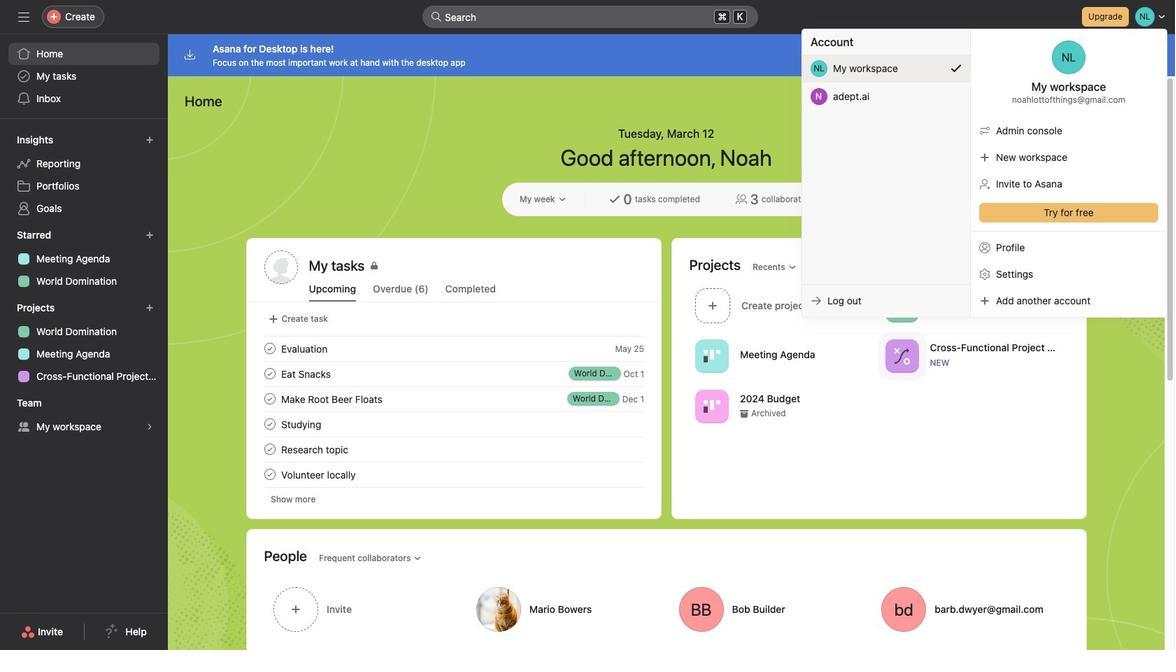 Task type: describe. For each thing, give the bounding box(es) containing it.
global element
[[0, 34, 168, 118]]

rocket image
[[894, 297, 910, 314]]

see details, my workspace image
[[146, 423, 154, 431]]

starred element
[[0, 223, 168, 295]]

new insights image
[[146, 136, 154, 144]]

3 mark complete image from the top
[[261, 416, 278, 432]]

add profile photo image
[[264, 251, 298, 284]]

3 mark complete checkbox from the top
[[261, 390, 278, 407]]

line_and_symbols image
[[894, 347, 910, 364]]

Search tasks, projects, and more text field
[[423, 6, 759, 28]]

2 mark complete checkbox from the top
[[261, 365, 278, 382]]

board image
[[704, 398, 720, 415]]

5 mark complete image from the top
[[261, 466, 278, 483]]

hide sidebar image
[[18, 11, 29, 22]]

teams element
[[0, 390, 168, 441]]

insights element
[[0, 127, 168, 223]]

add items to starred image
[[146, 231, 154, 239]]

5 mark complete checkbox from the top
[[261, 441, 278, 458]]

board image
[[704, 347, 720, 364]]

6 mark complete checkbox from the top
[[261, 466, 278, 483]]



Task type: vqa. For each thing, say whether or not it's contained in the screenshot.
Line_And_Symbols icon
yes



Task type: locate. For each thing, give the bounding box(es) containing it.
mark complete image
[[261, 365, 278, 382], [261, 390, 278, 407], [261, 416, 278, 432], [261, 441, 278, 458], [261, 466, 278, 483]]

prominent image
[[431, 11, 442, 22]]

4 mark complete checkbox from the top
[[261, 416, 278, 432]]

1 mark complete image from the top
[[261, 365, 278, 382]]

None field
[[423, 6, 759, 28]]

Mark complete checkbox
[[261, 340, 278, 357], [261, 365, 278, 382], [261, 390, 278, 407], [261, 416, 278, 432], [261, 441, 278, 458], [261, 466, 278, 483]]

2 mark complete image from the top
[[261, 390, 278, 407]]

4 mark complete image from the top
[[261, 441, 278, 458]]

new project or portfolio image
[[146, 304, 154, 312]]

menu
[[803, 29, 1167, 317]]

1 mark complete checkbox from the top
[[261, 340, 278, 357]]

mark complete image
[[261, 340, 278, 357]]

projects element
[[0, 295, 168, 390]]

radio item
[[803, 55, 971, 83]]



